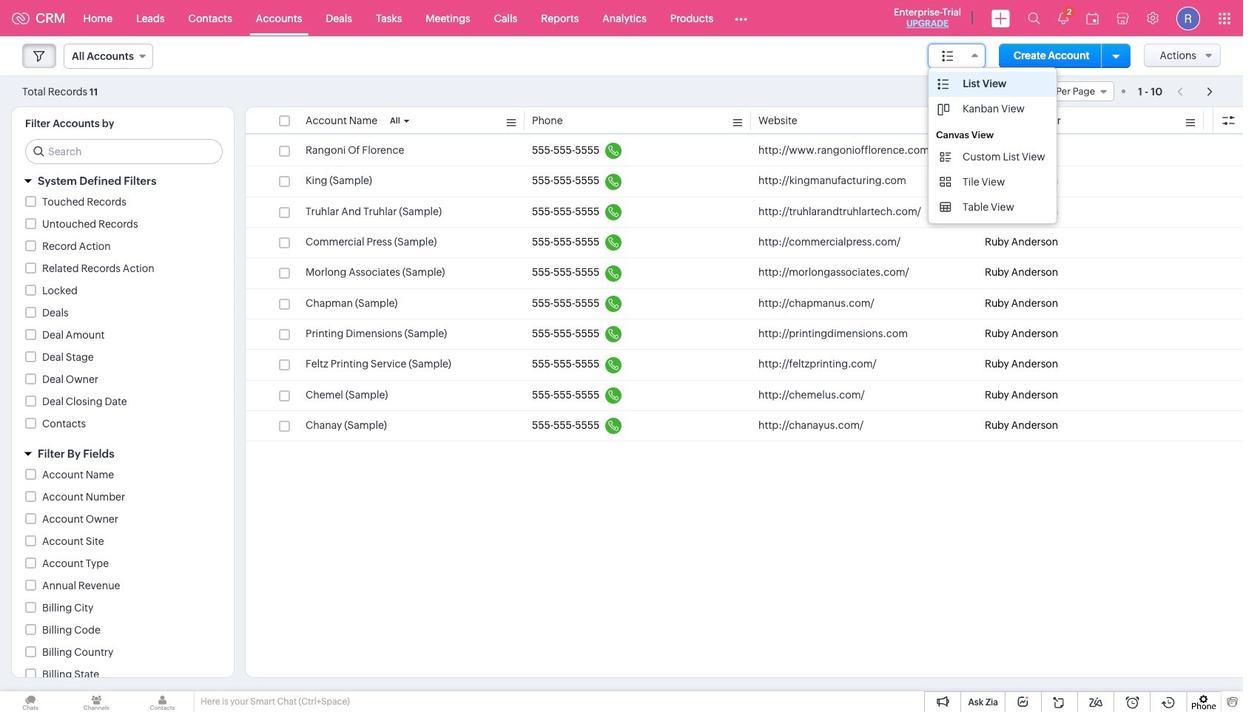 Task type: describe. For each thing, give the bounding box(es) containing it.
channels image
[[66, 692, 127, 713]]

0 vertical spatial size image
[[942, 50, 954, 63]]

profile element
[[1168, 0, 1209, 36]]

logo image
[[12, 12, 30, 24]]

profile image
[[1177, 6, 1200, 30]]

2 vertical spatial size image
[[938, 103, 950, 116]]

contacts image
[[132, 692, 193, 713]]

1 vertical spatial size image
[[938, 78, 950, 91]]



Task type: vqa. For each thing, say whether or not it's contained in the screenshot.
Profile ELEMENT
yes



Task type: locate. For each thing, give the bounding box(es) containing it.
Other Modules field
[[726, 6, 757, 30]]

size image
[[940, 150, 952, 164], [940, 175, 952, 189], [940, 201, 952, 214]]

chats image
[[0, 692, 61, 713]]

calendar image
[[1087, 12, 1099, 24]]

create menu element
[[983, 0, 1019, 36]]

create menu image
[[992, 9, 1010, 27]]

2 vertical spatial size image
[[940, 201, 952, 214]]

search image
[[1028, 12, 1041, 24]]

size image
[[942, 50, 954, 63], [938, 78, 950, 91], [938, 103, 950, 116]]

signals element
[[1050, 0, 1078, 36]]

search element
[[1019, 0, 1050, 36]]

1 vertical spatial size image
[[940, 175, 952, 189]]

row group
[[246, 136, 1243, 442]]

1 size image from the top
[[940, 150, 952, 164]]

list box
[[929, 68, 1057, 224]]

0 vertical spatial size image
[[940, 150, 952, 164]]

Search text field
[[26, 140, 222, 164]]

2 size image from the top
[[940, 175, 952, 189]]

None field
[[64, 44, 153, 69], [928, 44, 986, 68], [997, 81, 1115, 101], [64, 44, 153, 69], [928, 44, 986, 68], [997, 81, 1115, 101]]

3 size image from the top
[[940, 201, 952, 214]]



